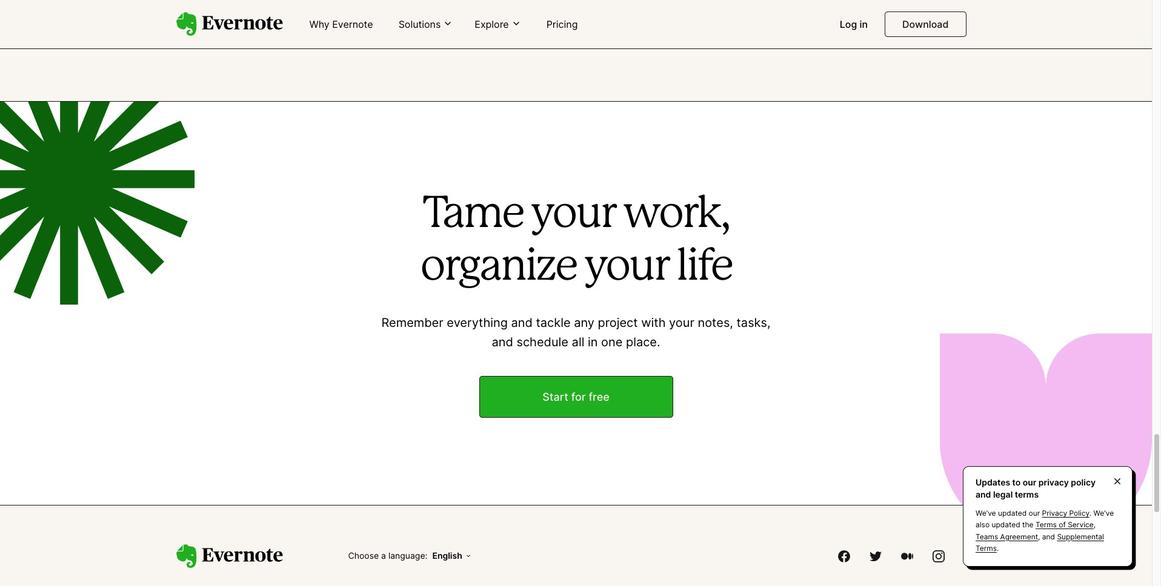 Task type: describe. For each thing, give the bounding box(es) containing it.
our for privacy
[[1029, 509, 1040, 518]]

everything
[[447, 316, 508, 330]]

our for privacy
[[1023, 478, 1037, 488]]

one
[[601, 335, 623, 350]]

terms of service link
[[1036, 521, 1094, 530]]

0 horizontal spatial ,
[[1038, 533, 1040, 542]]

legal
[[993, 490, 1013, 500]]

start for free link
[[479, 376, 673, 418]]

project
[[598, 316, 638, 330]]

0 vertical spatial ,
[[1094, 521, 1096, 530]]

and down everything
[[492, 335, 513, 350]]

download link
[[885, 12, 967, 37]]

service
[[1068, 521, 1094, 530]]

explore button
[[471, 17, 525, 31]]

why evernote
[[309, 18, 373, 30]]

privacy
[[1039, 478, 1069, 488]]

updated inside '. we've also updated the'
[[992, 521, 1021, 530]]

with
[[641, 316, 666, 330]]

and up the schedule
[[511, 316, 533, 330]]

teams agreement link
[[976, 533, 1038, 542]]

of
[[1059, 521, 1066, 530]]

supplemental terms link
[[976, 533, 1104, 553]]

tackle
[[536, 316, 571, 330]]

1 vertical spatial your
[[584, 247, 669, 288]]

tame your work, organize your life
[[420, 195, 732, 288]]

supplemental
[[1057, 533, 1104, 542]]

0 vertical spatial updated
[[998, 509, 1027, 518]]

and inside updates to our privacy policy and legal terms
[[976, 490, 991, 500]]

agreement
[[1001, 533, 1038, 542]]

solutions button
[[395, 17, 457, 31]]

1 we've from the left
[[976, 509, 996, 518]]

teams
[[976, 533, 998, 542]]

. for . we've also updated the
[[1090, 509, 1092, 518]]

also
[[976, 521, 990, 530]]

remember everything and tackle any project with your notes, tasks, and schedule all in one place.
[[382, 316, 771, 350]]

policy
[[1071, 478, 1096, 488]]

privacy
[[1042, 509, 1068, 518]]

all
[[572, 335, 585, 350]]

choose a language:
[[348, 551, 428, 562]]

updates
[[976, 478, 1011, 488]]

terms
[[1015, 490, 1039, 500]]

supplemental terms
[[976, 533, 1104, 553]]



Task type: locate. For each thing, give the bounding box(es) containing it.
terms inside terms of service , teams agreement , and
[[1036, 521, 1057, 530]]

we've inside '. we've also updated the'
[[1094, 509, 1114, 518]]

life
[[676, 247, 732, 288]]

0 vertical spatial evernote logo image
[[176, 12, 283, 36]]

1 vertical spatial our
[[1029, 509, 1040, 518]]

pricing
[[547, 18, 578, 30]]

1 vertical spatial updated
[[992, 521, 1021, 530]]

0 horizontal spatial .
[[997, 544, 999, 553]]

solutions
[[399, 18, 441, 30]]

1 vertical spatial ,
[[1038, 533, 1040, 542]]

1 horizontal spatial we've
[[1094, 509, 1114, 518]]

1 horizontal spatial terms
[[1036, 521, 1057, 530]]

,
[[1094, 521, 1096, 530], [1038, 533, 1040, 542]]

evernote logo image
[[176, 12, 283, 36], [176, 545, 283, 569]]

, up supplemental
[[1094, 521, 1096, 530]]

download
[[903, 18, 949, 30]]

start
[[543, 391, 569, 404]]

0 vertical spatial .
[[1090, 509, 1092, 518]]

for
[[571, 391, 586, 404]]

start for free
[[543, 391, 610, 404]]

1 vertical spatial in
[[588, 335, 598, 350]]

0 horizontal spatial in
[[588, 335, 598, 350]]

and down '. we've also updated the'
[[1042, 533, 1055, 542]]

terms down privacy
[[1036, 521, 1057, 530]]

we've right policy
[[1094, 509, 1114, 518]]

pricing link
[[539, 13, 585, 36]]

privacy policy link
[[1042, 509, 1090, 518]]

1 vertical spatial .
[[997, 544, 999, 553]]

terms of service , teams agreement , and
[[976, 521, 1096, 542]]

. we've also updated the
[[976, 509, 1114, 530]]

sara experts image
[[266, 0, 392, 21]]

log in link
[[833, 13, 875, 36]]

2 evernote logo image from the top
[[176, 545, 283, 569]]

tasks,
[[737, 316, 771, 330]]

work,
[[623, 195, 729, 236]]

evernote
[[332, 18, 373, 30]]

0 vertical spatial your
[[531, 195, 615, 236]]

organize
[[420, 247, 577, 288]]

and down updates
[[976, 490, 991, 500]]

log
[[840, 18, 857, 30]]

english
[[432, 551, 462, 562]]

log in
[[840, 18, 868, 30]]

updated up teams agreement link
[[992, 521, 1021, 530]]

we've up also
[[976, 509, 996, 518]]

. down teams agreement link
[[997, 544, 999, 553]]

terms down teams
[[976, 544, 997, 553]]

choose
[[348, 551, 379, 562]]

to
[[1013, 478, 1021, 488]]

free
[[589, 391, 610, 404]]

in
[[860, 18, 868, 30], [588, 335, 598, 350]]

and
[[511, 316, 533, 330], [492, 335, 513, 350], [976, 490, 991, 500], [1042, 533, 1055, 542]]

why evernote link
[[302, 13, 380, 36]]

our up terms
[[1023, 478, 1037, 488]]

why
[[309, 18, 330, 30]]

. for .
[[997, 544, 999, 553]]

we've updated our privacy policy
[[976, 509, 1090, 518]]

, down '. we've also updated the'
[[1038, 533, 1040, 542]]

explore
[[475, 18, 509, 30]]

1 vertical spatial terms
[[976, 544, 997, 553]]

1 horizontal spatial in
[[860, 18, 868, 30]]

updated up the the
[[998, 509, 1027, 518]]

terms inside supplemental terms
[[976, 544, 997, 553]]

1 horizontal spatial .
[[1090, 509, 1092, 518]]

policy
[[1070, 509, 1090, 518]]

1 evernote logo image from the top
[[176, 12, 283, 36]]

1 horizontal spatial ,
[[1094, 521, 1096, 530]]

in inside the remember everything and tackle any project with your notes, tasks, and schedule all in one place.
[[588, 335, 598, 350]]

place.
[[626, 335, 660, 350]]

. up service
[[1090, 509, 1092, 518]]

.
[[1090, 509, 1092, 518], [997, 544, 999, 553]]

the
[[1023, 521, 1034, 530]]

our up the the
[[1029, 509, 1040, 518]]

0 vertical spatial our
[[1023, 478, 1037, 488]]

0 horizontal spatial terms
[[976, 544, 997, 553]]

we've
[[976, 509, 996, 518], [1094, 509, 1114, 518]]

1 vertical spatial evernote logo image
[[176, 545, 283, 569]]

notes,
[[698, 316, 733, 330]]

in right all at the bottom of the page
[[588, 335, 598, 350]]

language:
[[388, 551, 428, 562]]

our inside updates to our privacy policy and legal terms
[[1023, 478, 1037, 488]]

our
[[1023, 478, 1037, 488], [1029, 509, 1040, 518]]

a
[[381, 551, 386, 562]]

any
[[574, 316, 595, 330]]

2 vertical spatial your
[[669, 316, 695, 330]]

. inside '. we've also updated the'
[[1090, 509, 1092, 518]]

your
[[531, 195, 615, 236], [584, 247, 669, 288], [669, 316, 695, 330]]

2 we've from the left
[[1094, 509, 1114, 518]]

your inside the remember everything and tackle any project with your notes, tasks, and schedule all in one place.
[[669, 316, 695, 330]]

0 vertical spatial terms
[[1036, 521, 1057, 530]]

and inside terms of service , teams agreement , and
[[1042, 533, 1055, 542]]

terms
[[1036, 521, 1057, 530], [976, 544, 997, 553]]

tame
[[423, 195, 523, 236]]

updates to our privacy policy and legal terms
[[976, 478, 1096, 500]]

0 vertical spatial in
[[860, 18, 868, 30]]

schedule
[[517, 335, 569, 350]]

in right 'log' in the right top of the page
[[860, 18, 868, 30]]

remember
[[382, 316, 444, 330]]

updated
[[998, 509, 1027, 518], [992, 521, 1021, 530]]

0 horizontal spatial we've
[[976, 509, 996, 518]]



Task type: vqa. For each thing, say whether or not it's contained in the screenshot.
Mobile and desktop icon
no



